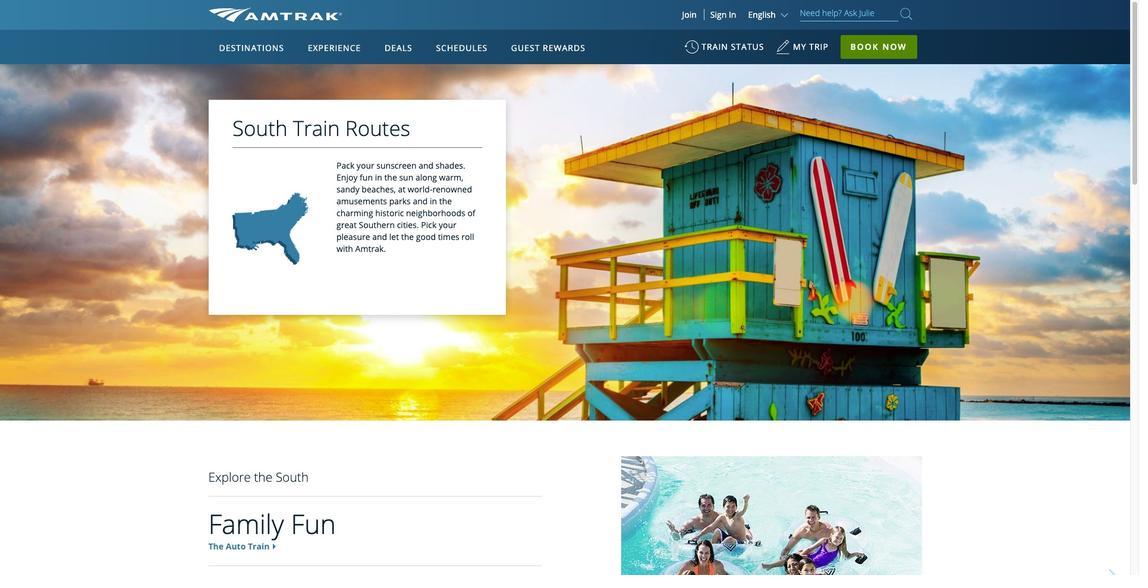Task type: vqa. For each thing, say whether or not it's contained in the screenshot.
cities.
yes



Task type: describe. For each thing, give the bounding box(es) containing it.
join
[[682, 9, 697, 20]]

rewards
[[543, 42, 585, 54]]

train inside family fun the auto train
[[248, 541, 270, 552]]

trip
[[809, 41, 829, 52]]

the down sunscreen
[[384, 172, 397, 183]]

with
[[336, 243, 353, 255]]

the right explore
[[254, 469, 272, 486]]

0 vertical spatial south
[[232, 114, 287, 142]]

0 horizontal spatial your
[[356, 160, 374, 171]]

at
[[398, 184, 405, 195]]

south train routes
[[232, 114, 410, 142]]

join button
[[675, 9, 704, 20]]

deals
[[385, 42, 412, 54]]

1 vertical spatial south
[[276, 469, 309, 486]]

let
[[389, 231, 399, 243]]

1 vertical spatial in
[[430, 196, 437, 207]]

explore the south
[[208, 469, 309, 486]]

times
[[438, 231, 459, 243]]

along
[[415, 172, 437, 183]]

explore
[[208, 469, 251, 486]]

application inside banner
[[253, 99, 538, 266]]

destinations button
[[214, 32, 289, 65]]

2 vertical spatial and
[[372, 231, 387, 243]]

shades.
[[435, 160, 465, 171]]

schedules
[[436, 42, 488, 54]]

regions map image
[[253, 99, 538, 266]]

pick
[[421, 219, 436, 231]]

guest rewards button
[[506, 32, 590, 65]]

the
[[208, 541, 224, 552]]

beaches,
[[361, 184, 396, 195]]

destinations
[[219, 42, 284, 54]]

amtrak.
[[355, 243, 386, 255]]

world-
[[407, 184, 432, 195]]

the auto train link
[[208, 541, 270, 552]]

sun
[[399, 172, 413, 183]]

0 vertical spatial in
[[375, 172, 382, 183]]

in
[[729, 9, 736, 20]]

warm,
[[439, 172, 463, 183]]

guest rewards
[[511, 42, 585, 54]]

cities.
[[397, 219, 419, 231]]

my trip button
[[776, 36, 829, 65]]



Task type: locate. For each thing, give the bounding box(es) containing it.
in up beaches,
[[375, 172, 382, 183]]

south
[[232, 114, 287, 142], [276, 469, 309, 486]]

the down cities.
[[401, 231, 414, 243]]

now
[[883, 41, 907, 52]]

banner containing join
[[0, 0, 1130, 275]]

family fun the auto train
[[208, 506, 336, 552]]

0 vertical spatial train
[[293, 114, 340, 142]]

book now button
[[840, 35, 917, 59]]

neighborhoods
[[406, 208, 465, 219]]

amusements
[[336, 196, 387, 207]]

and up along
[[418, 160, 433, 171]]

parks
[[389, 196, 410, 207]]

1 horizontal spatial train
[[293, 114, 340, 142]]

1 horizontal spatial in
[[430, 196, 437, 207]]

train
[[293, 114, 340, 142], [248, 541, 270, 552]]

experience button
[[303, 32, 366, 65]]

auto
[[226, 541, 246, 552]]

in
[[375, 172, 382, 183], [430, 196, 437, 207]]

and
[[418, 160, 433, 171], [413, 196, 427, 207], [372, 231, 387, 243]]

my trip
[[793, 41, 829, 52]]

the
[[384, 172, 397, 183], [439, 196, 452, 207], [401, 231, 414, 243], [254, 469, 272, 486]]

book
[[850, 41, 879, 52]]

pleasure
[[336, 231, 370, 243]]

application
[[253, 99, 538, 266]]

train status
[[702, 41, 764, 52]]

train up pack
[[293, 114, 340, 142]]

enjoy
[[336, 172, 357, 183]]

banner
[[0, 0, 1130, 275]]

sunscreen
[[376, 160, 416, 171]]

your up the times
[[438, 219, 456, 231]]

routes
[[345, 114, 410, 142]]

fun
[[359, 172, 372, 183]]

sign
[[710, 9, 727, 20]]

english
[[748, 9, 776, 20]]

status
[[731, 41, 764, 52]]

and down world- at the top left
[[413, 196, 427, 207]]

0 horizontal spatial train
[[248, 541, 270, 552]]

your up the fun
[[356, 160, 374, 171]]

family
[[208, 506, 284, 542]]

historic
[[375, 208, 404, 219]]

Please enter your search item search field
[[800, 6, 898, 21]]

experience
[[308, 42, 361, 54]]

renowned
[[432, 184, 472, 195]]

schedules link
[[431, 30, 492, 64]]

great
[[336, 219, 356, 231]]

deals button
[[380, 32, 417, 65]]

1 horizontal spatial your
[[438, 219, 456, 231]]

1 vertical spatial your
[[438, 219, 456, 231]]

the down the renowned
[[439, 196, 452, 207]]

southern
[[359, 219, 394, 231]]

fun
[[291, 506, 336, 542]]

pack
[[336, 160, 354, 171]]

book now
[[850, 41, 907, 52]]

train right auto
[[248, 541, 270, 552]]

amtrak image
[[208, 8, 342, 22]]

and down southern on the top left of page
[[372, 231, 387, 243]]

train
[[702, 41, 728, 52]]

pack your sunscreen and shades. enjoy fun in the sun along warm, sandy beaches, at world-renowned amusements parks and in the charming historic neighborhoods of great southern cities. pick your pleasure and let the good times roll with amtrak.
[[336, 160, 475, 255]]

your
[[356, 160, 374, 171], [438, 219, 456, 231]]

guest
[[511, 42, 540, 54]]

of
[[467, 208, 475, 219]]

in up neighborhoods
[[430, 196, 437, 207]]

train status link
[[684, 36, 764, 65]]

0 horizontal spatial in
[[375, 172, 382, 183]]

roll
[[461, 231, 474, 243]]

sandy
[[336, 184, 359, 195]]

search icon image
[[900, 6, 912, 22]]

good
[[416, 231, 435, 243]]

sign in button
[[710, 9, 736, 20]]

1 vertical spatial train
[[248, 541, 270, 552]]

0 vertical spatial your
[[356, 160, 374, 171]]

my
[[793, 41, 806, 52]]

charming
[[336, 208, 373, 219]]

english button
[[748, 9, 791, 20]]

1 vertical spatial and
[[413, 196, 427, 207]]

sign in
[[710, 9, 736, 20]]

0 vertical spatial and
[[418, 160, 433, 171]]



